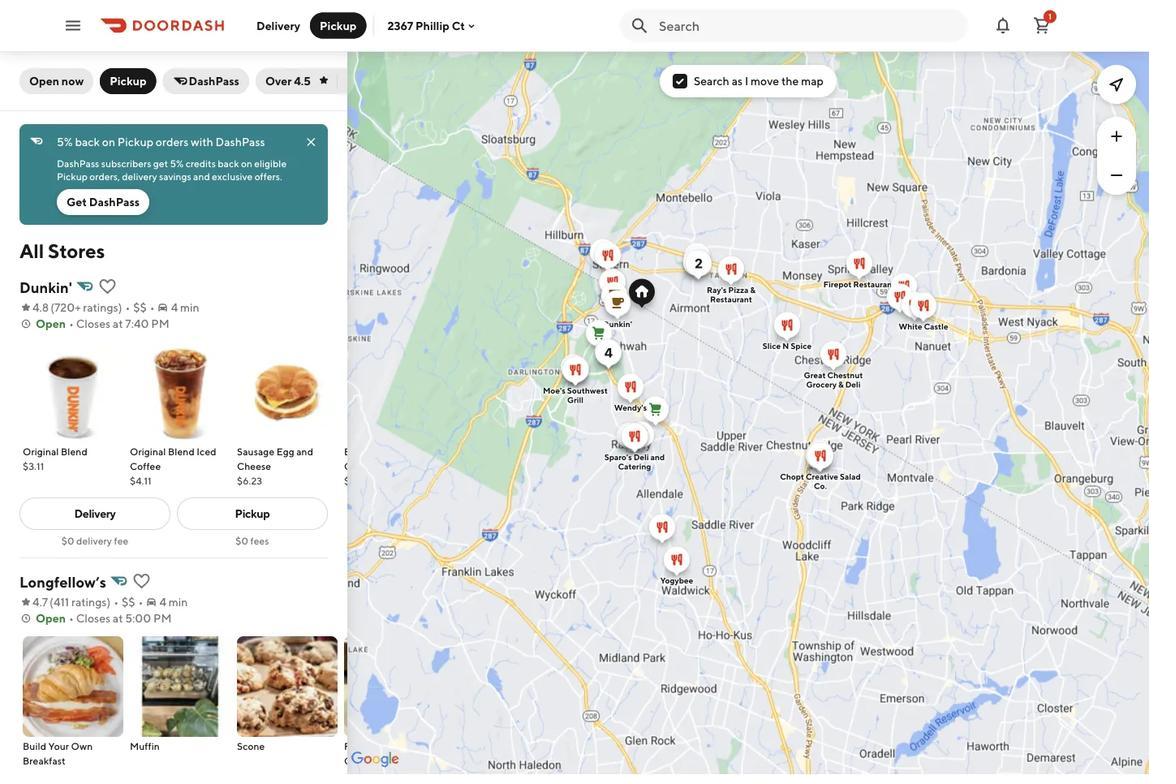 Task type: vqa. For each thing, say whether or not it's contained in the screenshot.
"at" related to Longfellow's
yes



Task type: describe. For each thing, give the bounding box(es) containing it.
as
[[732, 74, 743, 88]]

cookie
[[344, 755, 376, 766]]

average rating of 4.8 out of 5 element
[[19, 300, 49, 316]]

$6.23 for bacon egg and cheese $6.23
[[344, 475, 370, 486]]

delivery inside 'dashpass subscribers get 5% credits back on eligible pickup orders, delivery savings and exclusive offers.'
[[122, 170, 157, 182]]

muffin
[[130, 740, 160, 752]]

pickup up $0 fees
[[235, 507, 270, 520]]

pickup up subscribers
[[118, 135, 153, 149]]

5% back on pickup orders with dashpass
[[57, 135, 265, 149]]

• $$ for dunkin'
[[125, 301, 147, 314]]

pickup link
[[177, 498, 328, 530]]

now
[[62, 74, 84, 88]]

zoom in image
[[1107, 127, 1127, 146]]

0 horizontal spatial on
[[102, 135, 115, 149]]

4.5
[[294, 74, 311, 88]]

original for $3.11
[[23, 446, 59, 457]]

all stores
[[19, 239, 105, 262]]

pickup right delivery button on the left
[[320, 19, 357, 32]]

stores
[[48, 239, 105, 262]]

build your own breakfast image
[[23, 636, 123, 737]]

• down ( 411 ratings )
[[69, 612, 74, 625]]

zoom out image
[[1107, 166, 1127, 185]]

average rating of 4.7 out of 5 element
[[19, 594, 48, 610]]

0 vertical spatial back
[[75, 135, 100, 149]]

open • closes at 5:00 pm
[[36, 612, 172, 625]]

orders,
[[90, 170, 120, 182]]

• up open • closes at 5:00 pm on the left bottom
[[114, 595, 119, 609]]

• down 720+
[[69, 317, 74, 330]]

phillip
[[416, 19, 450, 32]]

5:00
[[125, 612, 151, 625]]

scone image
[[237, 636, 338, 737]]

( for dunkin'
[[50, 301, 54, 314]]

search
[[694, 74, 730, 88]]

closes for longfellow's
[[76, 612, 110, 625]]

1 horizontal spatial pickup button
[[310, 13, 366, 39]]

• up 5:00
[[138, 595, 143, 609]]

( 411 ratings )
[[50, 595, 111, 609]]

• up the 7:40
[[125, 301, 130, 314]]

4.8
[[32, 301, 49, 314]]

open now button
[[19, 68, 94, 94]]

( 720+ ratings )
[[50, 301, 122, 314]]

pm for longfellow's
[[153, 612, 172, 625]]

7:40
[[125, 317, 149, 330]]

411
[[53, 595, 69, 609]]

over
[[265, 74, 292, 88]]

fees
[[251, 535, 269, 546]]

1 vertical spatial delivery
[[76, 535, 112, 546]]

own
[[71, 740, 93, 752]]

$3.11
[[23, 460, 44, 472]]

$0 for delivery
[[61, 535, 74, 546]]

sausage egg and cheese $6.23
[[237, 446, 313, 486]]

0 vertical spatial 5%
[[57, 135, 73, 149]]

original blend $3.11
[[23, 446, 88, 472]]

notification bell image
[[994, 16, 1013, 35]]

closes for dunkin'
[[76, 317, 110, 330]]

scone
[[237, 740, 265, 752]]

get dashpass button
[[57, 189, 150, 215]]

the
[[782, 74, 799, 88]]

over 4.5 button
[[256, 68, 364, 94]]

4.7
[[32, 595, 48, 609]]

) for dunkin'
[[118, 301, 122, 314]]

original blend iced coffee $4.11
[[130, 446, 216, 486]]

dashpass button
[[163, 68, 249, 94]]

at for longfellow's
[[113, 612, 123, 625]]

$0 delivery fee
[[61, 535, 128, 546]]

scone button
[[237, 636, 338, 753]]

fresh baked big cookie
[[344, 740, 417, 766]]

coffee
[[130, 460, 161, 472]]

click to add this store to your saved list image for dunkin'
[[98, 277, 117, 296]]

longfellow's
[[19, 573, 106, 591]]

original for $4.11
[[130, 446, 166, 457]]

powered by google image
[[352, 752, 399, 768]]

1 button
[[1026, 9, 1059, 42]]

sausage egg and cheese image
[[237, 342, 338, 442]]

baked
[[371, 740, 400, 752]]

with
[[191, 135, 213, 149]]

$$ for dunkin'
[[133, 301, 147, 314]]

fresh
[[344, 740, 369, 752]]

dashpass up 'with'
[[189, 74, 239, 88]]

build your own breakfast
[[23, 740, 93, 766]]

move
[[751, 74, 779, 88]]

blend for $3.11
[[61, 446, 88, 457]]

2367 phillip ct button
[[388, 19, 478, 32]]

720+
[[54, 301, 81, 314]]

subscribers
[[101, 157, 151, 169]]

exclusive
[[212, 170, 253, 182]]

cheese for bacon
[[344, 460, 378, 472]]

$4.11
[[130, 475, 152, 486]]

sausage
[[237, 446, 275, 457]]

pickup inside 'dashpass subscribers get 5% credits back on eligible pickup orders, delivery savings and exclusive offers.'
[[57, 170, 88, 182]]

muffin button
[[130, 636, 231, 753]]

savings
[[159, 170, 191, 182]]

big
[[402, 740, 417, 752]]

delivery button
[[247, 13, 310, 39]]

2367 phillip ct
[[388, 19, 465, 32]]



Task type: locate. For each thing, give the bounding box(es) containing it.
1 closes from the top
[[76, 317, 110, 330]]

bacon egg and cheese $6.23
[[344, 446, 412, 486]]

white
[[899, 322, 923, 331], [899, 322, 923, 331]]

Search as I move the map checkbox
[[673, 74, 688, 88]]

• up the open • closes at 7:40 pm
[[150, 301, 155, 314]]

0 horizontal spatial back
[[75, 135, 100, 149]]

recenter the map image
[[1107, 75, 1127, 94]]

original blend iced coffee image
[[130, 342, 231, 442]]

$0 fees
[[236, 535, 269, 546]]

ratings
[[83, 301, 118, 314], [71, 595, 107, 609]]

0 horizontal spatial 4
[[159, 595, 166, 609]]

grill
[[567, 395, 584, 405], [567, 395, 584, 405]]

closes
[[76, 317, 110, 330], [76, 612, 110, 625]]

at left the 7:40
[[113, 317, 123, 330]]

on up exclusive
[[241, 157, 252, 169]]

click to add this store to your saved list image for longfellow's
[[132, 572, 151, 591]]

1 vertical spatial pm
[[153, 612, 172, 625]]

blend inside original blend iced coffee $4.11
[[168, 446, 195, 457]]

restaurant
[[854, 280, 896, 289], [854, 280, 896, 289], [710, 295, 752, 304], [710, 295, 752, 304]]

eligible
[[254, 157, 287, 169]]

1 horizontal spatial delivery
[[122, 170, 157, 182]]

0 horizontal spatial cheese
[[237, 460, 271, 472]]

$0 down the delivery link
[[61, 535, 74, 546]]

back inside 'dashpass subscribers get 5% credits back on eligible pickup orders, delivery savings and exclusive offers.'
[[218, 157, 239, 169]]

delivery for delivery button on the left
[[257, 19, 300, 32]]

delivery up over
[[257, 19, 300, 32]]

1 vertical spatial 4
[[159, 595, 166, 609]]

( right 4.7
[[50, 595, 53, 609]]

co.
[[814, 481, 827, 491], [814, 481, 827, 491]]

open for dunkin'
[[36, 317, 66, 330]]

build your own breakfast button
[[23, 636, 123, 768]]

1 $0 from the left
[[61, 535, 74, 546]]

1 vertical spatial 4 min
[[159, 595, 188, 609]]

southwest
[[567, 386, 608, 395], [567, 386, 608, 395]]

ratings for longfellow's
[[71, 595, 107, 609]]

1 horizontal spatial original
[[130, 446, 166, 457]]

0 vertical spatial 4
[[171, 301, 178, 314]]

0 horizontal spatial pickup button
[[100, 68, 156, 94]]

bacon
[[344, 446, 373, 457]]

(
[[50, 301, 54, 314], [50, 595, 53, 609]]

wendy's
[[614, 403, 647, 412], [614, 403, 647, 412]]

1 at from the top
[[113, 317, 123, 330]]

1 vertical spatial pickup button
[[100, 68, 156, 94]]

blend for iced
[[168, 446, 195, 457]]

pickup button
[[310, 13, 366, 39], [100, 68, 156, 94]]

0 vertical spatial )
[[118, 301, 122, 314]]

0 horizontal spatial 5%
[[57, 135, 73, 149]]

open down 4.8
[[36, 317, 66, 330]]

0 vertical spatial pickup button
[[310, 13, 366, 39]]

$6.23 down 'bacon'
[[344, 475, 370, 486]]

credits
[[186, 157, 216, 169]]

delivery down the delivery link
[[76, 535, 112, 546]]

1 $6.23 from the left
[[237, 475, 262, 486]]

pickup button right now on the top left of page
[[100, 68, 156, 94]]

$$ up the 7:40
[[133, 301, 147, 314]]

5% down the 'open now' button
[[57, 135, 73, 149]]

cheese inside bacon egg and cheese $6.23
[[344, 460, 378, 472]]

min for longfellow's
[[169, 595, 188, 609]]

firepot restaurant
[[824, 280, 896, 289], [824, 280, 896, 289]]

original blend image
[[23, 342, 123, 442]]

1 vertical spatial (
[[50, 595, 53, 609]]

ray's
[[707, 285, 727, 295], [707, 285, 727, 295]]

0 horizontal spatial $6.23
[[237, 475, 262, 486]]

closes down ( 720+ ratings ) on the top of the page
[[76, 317, 110, 330]]

open left now on the top left of page
[[29, 74, 59, 88]]

blend inside original blend $3.11
[[61, 446, 88, 457]]

grocery
[[807, 380, 837, 389], [807, 380, 837, 389]]

1 vertical spatial )
[[107, 595, 111, 609]]

original inside original blend $3.11
[[23, 446, 59, 457]]

$0 left fees
[[236, 535, 248, 546]]

2367
[[388, 19, 413, 32]]

blend down original blend image
[[61, 446, 88, 457]]

2 cheese from the left
[[344, 460, 378, 472]]

• $$
[[125, 301, 147, 314], [114, 595, 135, 609]]

0 vertical spatial delivery
[[122, 170, 157, 182]]

delivery for the delivery link
[[74, 507, 116, 520]]

moe's
[[543, 386, 566, 395], [543, 386, 566, 395]]

1 vertical spatial ratings
[[71, 595, 107, 609]]

1 horizontal spatial 5%
[[170, 157, 184, 169]]

ct
[[452, 19, 465, 32]]

back
[[75, 135, 100, 149], [218, 157, 239, 169]]

dashpass down orders,
[[89, 195, 140, 209]]

) up open • closes at 5:00 pm on the left bottom
[[107, 595, 111, 609]]

closes down ( 411 ratings )
[[76, 612, 110, 625]]

cheese inside sausage egg and cheese $6.23
[[237, 460, 271, 472]]

2 at from the top
[[113, 612, 123, 625]]

build
[[23, 740, 46, 752]]

catering
[[618, 462, 651, 471], [618, 462, 651, 471]]

min for dunkin'
[[180, 301, 199, 314]]

cheese down sausage
[[237, 460, 271, 472]]

0 vertical spatial click to add this store to your saved list image
[[98, 277, 117, 296]]

n
[[783, 341, 789, 351], [783, 341, 789, 351]]

map region
[[332, 0, 1150, 775]]

0 vertical spatial ratings
[[83, 301, 118, 314]]

2 closes from the top
[[76, 612, 110, 625]]

1 vertical spatial min
[[169, 595, 188, 609]]

dunkin'
[[19, 278, 72, 296], [603, 319, 632, 329], [603, 319, 632, 329]]

4 min for dunkin'
[[171, 301, 199, 314]]

1 horizontal spatial egg
[[375, 446, 393, 457]]

1 vertical spatial open
[[36, 317, 66, 330]]

0 horizontal spatial )
[[107, 595, 111, 609]]

at for dunkin'
[[113, 317, 123, 330]]

on up subscribers
[[102, 135, 115, 149]]

original
[[23, 446, 59, 457], [130, 446, 166, 457]]

Store search: begin typing to search for stores available on DoorDash text field
[[659, 17, 958, 35]]

• $$ for longfellow's
[[114, 595, 135, 609]]

$6.23 inside bacon egg and cheese $6.23
[[344, 475, 370, 486]]

0 horizontal spatial blend
[[61, 446, 88, 457]]

1 horizontal spatial on
[[241, 157, 252, 169]]

1 horizontal spatial delivery
[[257, 19, 300, 32]]

original inside original blend iced coffee $4.11
[[130, 446, 166, 457]]

0 horizontal spatial original
[[23, 446, 59, 457]]

1 vertical spatial closes
[[76, 612, 110, 625]]

slice n spice great chestnut grocery & deli
[[763, 341, 863, 389], [763, 341, 863, 389]]

2 blend from the left
[[168, 446, 195, 457]]

1 vertical spatial at
[[113, 612, 123, 625]]

) for longfellow's
[[107, 595, 111, 609]]

$6.23 inside sausage egg and cheese $6.23
[[237, 475, 262, 486]]

1 horizontal spatial cheese
[[344, 460, 378, 472]]

pickup button left 2367 in the left of the page
[[310, 13, 366, 39]]

back up orders,
[[75, 135, 100, 149]]

0 vertical spatial • $$
[[125, 301, 147, 314]]

1 blend from the left
[[61, 446, 88, 457]]

dashpass up orders,
[[57, 157, 99, 169]]

delivery down subscribers
[[122, 170, 157, 182]]

1 horizontal spatial back
[[218, 157, 239, 169]]

over 4.5
[[265, 74, 311, 88]]

egg for sausage
[[277, 446, 294, 457]]

0 horizontal spatial egg
[[277, 446, 294, 457]]

0 vertical spatial min
[[180, 301, 199, 314]]

egg right 'bacon'
[[375, 446, 393, 457]]

click to add this store to your saved list image
[[98, 277, 117, 296], [132, 572, 151, 591]]

fresh baked big cookie button
[[344, 636, 445, 768]]

open inside button
[[29, 74, 59, 88]]

and inside bacon egg and cheese $6.23
[[395, 446, 412, 457]]

pm
[[151, 317, 169, 330], [153, 612, 172, 625]]

• $$ up 5:00
[[114, 595, 135, 609]]

1 vertical spatial back
[[218, 157, 239, 169]]

0 vertical spatial pm
[[151, 317, 169, 330]]

0 vertical spatial $$
[[133, 301, 147, 314]]

open now
[[29, 74, 84, 88]]

pickup up get
[[57, 170, 88, 182]]

2 $0 from the left
[[236, 535, 248, 546]]

castle
[[924, 322, 949, 331], [924, 322, 949, 331]]

dashpass subscribers get 5% credits back on eligible pickup orders, delivery savings and exclusive offers.
[[57, 157, 289, 182]]

dashpass inside 'dashpass subscribers get 5% credits back on eligible pickup orders, delivery savings and exclusive offers.'
[[57, 157, 99, 169]]

chopt
[[780, 472, 804, 481], [780, 472, 804, 481]]

at left 5:00
[[113, 612, 123, 625]]

0 horizontal spatial delivery
[[76, 535, 112, 546]]

$6.23 down sausage
[[237, 475, 262, 486]]

) up the open • closes at 7:40 pm
[[118, 301, 122, 314]]

creative
[[806, 472, 839, 481], [806, 472, 839, 481]]

i
[[745, 74, 749, 88]]

pm right 5:00
[[153, 612, 172, 625]]

original up $3.11
[[23, 446, 59, 457]]

&
[[750, 285, 756, 295], [750, 285, 756, 295], [839, 380, 844, 389], [839, 380, 844, 389]]

ratings up the open • closes at 7:40 pm
[[83, 301, 118, 314]]

1 original from the left
[[23, 446, 59, 457]]

open
[[29, 74, 59, 88], [36, 317, 66, 330], [36, 612, 66, 625]]

1 horizontal spatial click to add this store to your saved list image
[[132, 572, 151, 591]]

min
[[180, 301, 199, 314], [169, 595, 188, 609]]

original up the coffee
[[130, 446, 166, 457]]

egg for bacon
[[375, 446, 393, 457]]

yogybee
[[661, 576, 694, 585], [661, 576, 694, 585]]

1 vertical spatial on
[[241, 157, 252, 169]]

2 original from the left
[[130, 446, 166, 457]]

5% up savings
[[170, 157, 184, 169]]

and inside 'dashpass subscribers get 5% credits back on eligible pickup orders, delivery savings and exclusive offers.'
[[193, 170, 210, 182]]

0 horizontal spatial click to add this store to your saved list image
[[98, 277, 117, 296]]

5%
[[57, 135, 73, 149], [170, 157, 184, 169]]

1 vertical spatial 5%
[[170, 157, 184, 169]]

open menu image
[[63, 16, 83, 35]]

0 vertical spatial on
[[102, 135, 115, 149]]

cheese down 'bacon'
[[344, 460, 378, 472]]

blend left iced on the bottom
[[168, 446, 195, 457]]

$$ for longfellow's
[[122, 595, 135, 609]]

pm for dunkin'
[[151, 317, 169, 330]]

ratings for dunkin'
[[83, 301, 118, 314]]

0 vertical spatial open
[[29, 74, 59, 88]]

1 cheese from the left
[[237, 460, 271, 472]]

egg
[[277, 446, 294, 457], [375, 446, 393, 457]]

1 vertical spatial $$
[[122, 595, 135, 609]]

egg right sausage
[[277, 446, 294, 457]]

0 vertical spatial at
[[113, 317, 123, 330]]

1 horizontal spatial 4
[[171, 301, 178, 314]]

orders
[[156, 135, 189, 149]]

chestnut
[[828, 371, 863, 380], [828, 371, 863, 380]]

breakfast
[[23, 755, 66, 766]]

1 horizontal spatial blend
[[168, 446, 195, 457]]

dashpass up exclusive
[[216, 135, 265, 149]]

open for longfellow's
[[36, 612, 66, 625]]

get dashpass
[[67, 195, 140, 209]]

)
[[118, 301, 122, 314], [107, 595, 111, 609]]

on inside 'dashpass subscribers get 5% credits back on eligible pickup orders, delivery savings and exclusive offers.'
[[241, 157, 252, 169]]

slice
[[763, 341, 781, 351], [763, 341, 781, 351]]

delivery inside button
[[257, 19, 300, 32]]

2 $6.23 from the left
[[344, 475, 370, 486]]

back up exclusive
[[218, 157, 239, 169]]

open down 4.7
[[36, 612, 66, 625]]

sparo's
[[605, 453, 632, 462], [605, 453, 632, 462]]

cheese
[[237, 460, 271, 472], [344, 460, 378, 472]]

ratings up open • closes at 5:00 pm on the left bottom
[[71, 595, 107, 609]]

click to add this store to your saved list image up ( 720+ ratings ) on the top of the page
[[98, 277, 117, 296]]

muffin image
[[130, 636, 231, 737]]

deli
[[846, 380, 861, 389], [846, 380, 861, 389], [634, 453, 649, 462], [634, 453, 649, 462]]

map
[[801, 74, 824, 88]]

0 vertical spatial 4 min
[[171, 301, 199, 314]]

5% inside 'dashpass subscribers get 5% credits back on eligible pickup orders, delivery savings and exclusive offers.'
[[170, 157, 184, 169]]

•
[[125, 301, 130, 314], [150, 301, 155, 314], [69, 317, 74, 330], [114, 595, 119, 609], [138, 595, 143, 609], [69, 612, 74, 625]]

$$ up 5:00
[[122, 595, 135, 609]]

0 horizontal spatial $0
[[61, 535, 74, 546]]

pickup right now on the top left of page
[[110, 74, 147, 88]]

( right 4.8
[[50, 301, 54, 314]]

( for longfellow's
[[50, 595, 53, 609]]

blend
[[61, 446, 88, 457], [168, 446, 195, 457]]

4 for longfellow's
[[159, 595, 166, 609]]

$6.23 for sausage egg and cheese $6.23
[[237, 475, 262, 486]]

pm right the 7:40
[[151, 317, 169, 330]]

0 horizontal spatial delivery
[[74, 507, 116, 520]]

fee
[[114, 535, 128, 546]]

1
[[1049, 12, 1052, 21]]

4 min
[[171, 301, 199, 314], [159, 595, 188, 609]]

0 vertical spatial closes
[[76, 317, 110, 330]]

offers.
[[255, 170, 282, 182]]

2 vertical spatial open
[[36, 612, 66, 625]]

1 vertical spatial delivery
[[74, 507, 116, 520]]

$0 for pickup
[[236, 535, 248, 546]]

2 items, open order cart image
[[1033, 16, 1052, 35]]

on
[[102, 135, 115, 149], [241, 157, 252, 169]]

1 egg from the left
[[277, 446, 294, 457]]

egg inside sausage egg and cheese $6.23
[[277, 446, 294, 457]]

get
[[153, 157, 168, 169]]

white castle
[[899, 322, 949, 331], [899, 322, 949, 331]]

click to add this store to your saved list image up 5:00
[[132, 572, 151, 591]]

iced
[[197, 446, 216, 457]]

0 vertical spatial delivery
[[257, 19, 300, 32]]

delivery up $0 delivery fee
[[74, 507, 116, 520]]

1 vertical spatial click to add this store to your saved list image
[[132, 572, 151, 591]]

1 horizontal spatial $6.23
[[344, 475, 370, 486]]

2 egg from the left
[[375, 446, 393, 457]]

search as i move the map
[[694, 74, 824, 88]]

your
[[48, 740, 69, 752]]

great
[[804, 371, 826, 380], [804, 371, 826, 380]]

delivery link
[[19, 498, 170, 530]]

1 horizontal spatial )
[[118, 301, 122, 314]]

1 horizontal spatial $0
[[236, 535, 248, 546]]

0 vertical spatial (
[[50, 301, 54, 314]]

egg inside bacon egg and cheese $6.23
[[375, 446, 393, 457]]

4 min for longfellow's
[[159, 595, 188, 609]]

and inside sausage egg and cheese $6.23
[[296, 446, 313, 457]]

• $$ up the 7:40
[[125, 301, 147, 314]]

open • closes at 7:40 pm
[[36, 317, 169, 330]]

all
[[19, 239, 44, 262]]

get
[[67, 195, 87, 209]]

4 for dunkin'
[[171, 301, 178, 314]]

1 vertical spatial • $$
[[114, 595, 135, 609]]

cheese for sausage
[[237, 460, 271, 472]]



